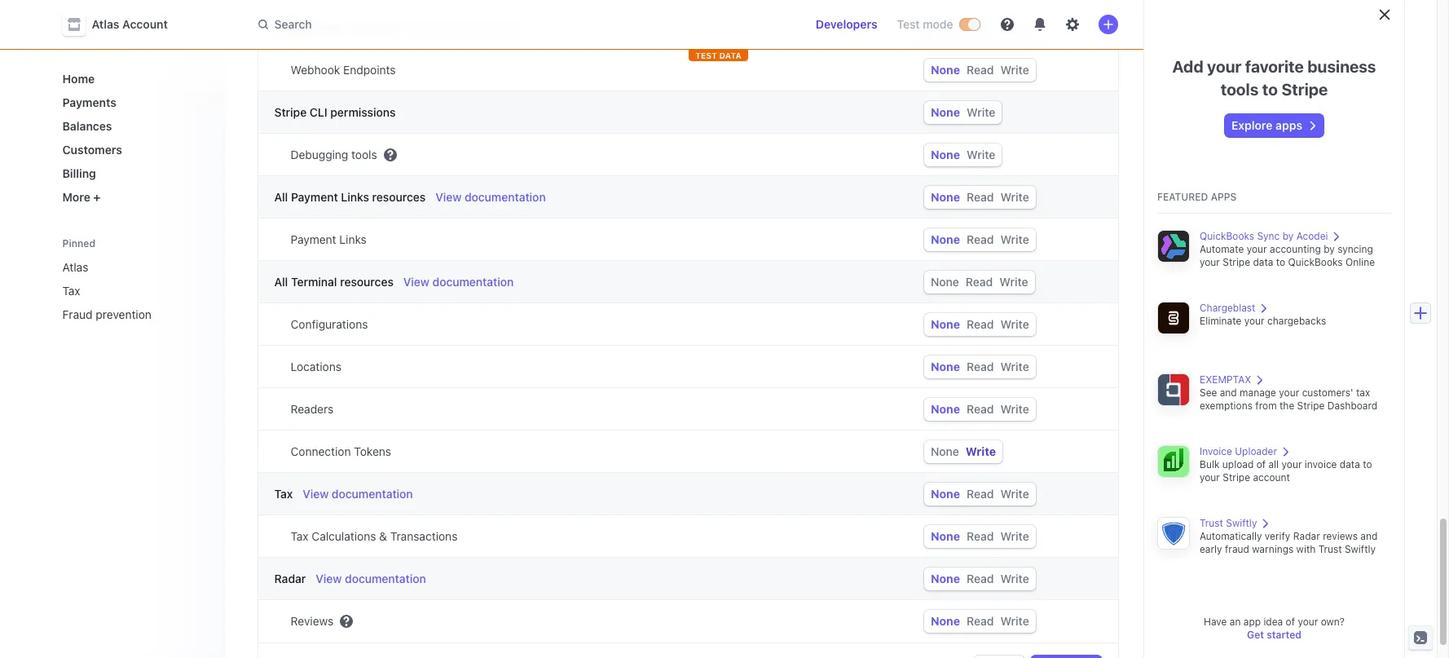 Task type: describe. For each thing, give the bounding box(es) containing it.
all terminal resources
[[274, 275, 394, 289]]

app
[[1244, 616, 1262, 628]]

atlas account button
[[62, 13, 184, 36]]

balances link
[[56, 113, 212, 139]]

15 none button from the top
[[931, 614, 961, 628]]

data
[[720, 51, 742, 60]]

get
[[1248, 629, 1265, 641]]

by inside automate your accounting by syncing your stripe data to quickbooks online
[[1324, 243, 1336, 255]]

exemptax image
[[1158, 373, 1191, 406]]

3 none from the top
[[931, 105, 961, 119]]

resources for all terminal resources
[[340, 275, 394, 289]]

trust inside 'automatically verify radar reviews and early fraud warnings with trust swiftly'
[[1319, 543, 1343, 555]]

read for read button related to 8th none button from the bottom
[[967, 317, 994, 331]]

9 none read write from the top
[[931, 487, 1030, 501]]

developers
[[816, 17, 878, 31]]

mode
[[923, 17, 954, 31]]

home link
[[56, 65, 212, 92]]

payments
[[62, 95, 116, 109]]

debugging
[[291, 148, 348, 161]]

test mode
[[897, 17, 954, 31]]

documentation for tax
[[332, 487, 413, 501]]

bulk
[[1200, 458, 1220, 471]]

write button for 14th none button from the top's read button
[[1001, 572, 1030, 586]]

account
[[122, 17, 168, 31]]

billing
[[62, 166, 96, 180]]

add
[[1173, 57, 1204, 76]]

customers'
[[1303, 387, 1354, 399]]

of inside the have an app idea of your own? get started
[[1286, 616, 1296, 628]]

sync
[[1258, 230, 1281, 242]]

online
[[1346, 256, 1376, 268]]

read button for 8th none button from the bottom
[[967, 317, 994, 331]]

write button for read button related to 8th none button from the bottom
[[1001, 317, 1030, 331]]

customers link
[[56, 136, 212, 163]]

stripe left cli
[[274, 105, 307, 119]]

verify
[[1265, 530, 1291, 542]]

read button for first none button from the top of the page
[[967, 20, 994, 34]]

invoice
[[1200, 445, 1233, 457]]

view for all terminal resources
[[404, 275, 430, 289]]

view documentation for all webhook resources
[[406, 20, 517, 34]]

documentation for all terminal resources
[[433, 275, 514, 289]]

none for 14th none button from the top
[[931, 572, 961, 586]]

none for 9th none button from the top of the page
[[931, 360, 961, 373]]

0 vertical spatial trust
[[1200, 517, 1224, 529]]

own?
[[1322, 616, 1346, 628]]

test
[[897, 17, 920, 31]]

chargebacks
[[1268, 315, 1327, 327]]

2 none button from the top
[[931, 63, 961, 77]]

locations
[[291, 360, 342, 373]]

invoice uploader image
[[1158, 445, 1191, 478]]

write for 14th none button from the top's read button
[[1001, 572, 1030, 586]]

business
[[1308, 57, 1377, 76]]

tokens
[[354, 444, 391, 458]]

favorite
[[1246, 57, 1305, 76]]

developers link
[[810, 11, 884, 38]]

explore apps
[[1232, 118, 1303, 132]]

of inside the bulk upload of all your invoice data to your stripe account
[[1257, 458, 1266, 471]]

view documentation link for all payment links resources
[[436, 189, 546, 206]]

readers
[[291, 402, 334, 416]]

have
[[1204, 616, 1228, 628]]

read for first none button from the top of the page read button
[[967, 20, 994, 34]]

14 none button from the top
[[931, 572, 961, 586]]

1 vertical spatial resources
[[372, 190, 426, 204]]

quickbooks sync by acodei image
[[1158, 230, 1191, 263]]

write for read button related to sixth none button from the top of the page
[[1001, 232, 1030, 246]]

read for read button corresponding to 13th none button from the top of the page
[[967, 529, 994, 543]]

11 none from the top
[[931, 444, 960, 458]]

chargeblast image
[[1158, 302, 1191, 334]]

view for tax
[[303, 487, 329, 501]]

Search text field
[[248, 9, 708, 40]]

documentation for radar
[[345, 572, 426, 586]]

trust swiftly
[[1200, 517, 1258, 529]]

manage
[[1240, 387, 1277, 399]]

more +
[[62, 190, 101, 204]]

6 none button from the top
[[931, 232, 961, 246]]

1 payment from the top
[[291, 190, 338, 204]]

quickbooks sync by acodei
[[1200, 230, 1329, 242]]

3 none read write from the top
[[931, 190, 1030, 204]]

invoice
[[1305, 458, 1338, 471]]

more
[[62, 190, 90, 204]]

write for read button corresponding to 7th none button from the top
[[1000, 275, 1029, 289]]

reviews
[[1324, 530, 1359, 542]]

chargeblast
[[1200, 302, 1256, 314]]

quickbooks inside automate your accounting by syncing your stripe data to quickbooks online
[[1289, 256, 1344, 268]]

pinned
[[62, 237, 95, 250]]

0 horizontal spatial tools
[[352, 148, 377, 161]]

all payment links resources
[[274, 190, 426, 204]]

account
[[1254, 471, 1291, 484]]

fraud
[[1226, 543, 1250, 555]]

1 none read write from the top
[[931, 20, 1030, 34]]

read for read button related to sixth none button from the top of the page
[[967, 232, 994, 246]]

apps
[[1276, 118, 1303, 132]]

2 payment from the top
[[291, 232, 336, 246]]

write button for read button associated with 15th none button from the top of the page
[[1001, 614, 1030, 628]]

add your favorite business tools to stripe
[[1173, 57, 1377, 99]]

10 none button from the top
[[931, 402, 961, 416]]

the
[[1280, 400, 1295, 412]]

get started link
[[1248, 629, 1302, 641]]

0 vertical spatial swiftly
[[1227, 517, 1258, 529]]

stripe inside automate your accounting by syncing your stripe data to quickbooks online
[[1223, 256, 1251, 268]]

payments link
[[56, 89, 212, 116]]

tax link
[[56, 277, 212, 304]]

exemptions
[[1200, 400, 1253, 412]]

none for 8th none button from the bottom
[[931, 317, 961, 331]]

bulk upload of all your invoice data to your stripe account
[[1200, 458, 1373, 484]]

none for 15th none button from the top of the page
[[931, 614, 961, 628]]

data inside automate your accounting by syncing your stripe data to quickbooks online
[[1254, 256, 1274, 268]]

0 horizontal spatial quickbooks
[[1200, 230, 1255, 242]]

have an app idea of your own? get started
[[1204, 616, 1346, 641]]

atlas for atlas account
[[92, 17, 119, 31]]

your inside the see and manage your customers' tax exemptions from the stripe dashboard
[[1280, 387, 1300, 399]]

Search search field
[[248, 9, 708, 40]]

view documentation for all terminal resources
[[404, 275, 514, 289]]

reviews
[[291, 614, 334, 628]]

data inside the bulk upload of all your invoice data to your stripe account
[[1340, 458, 1361, 471]]

read button for sixth none button from the bottom of the page
[[967, 402, 994, 416]]

0 horizontal spatial radar
[[274, 572, 306, 586]]

billing link
[[56, 160, 212, 187]]

view documentation for radar
[[316, 572, 426, 586]]

debugging tools
[[291, 148, 377, 161]]

uploader
[[1236, 445, 1278, 457]]

write for read button associated with 15th none button from the top of the page
[[1001, 614, 1030, 628]]

view documentation link for all webhook resources
[[406, 20, 517, 36]]

write button for read button for second none button from the top of the page
[[1001, 63, 1030, 77]]

write button for read button related to sixth none button from the top of the page
[[1001, 232, 1030, 246]]

all webhook resources
[[274, 20, 397, 34]]

read button for 13th none button from the top of the page
[[967, 529, 994, 543]]

documentation for all payment links resources
[[465, 190, 546, 204]]

none for second none button from the top of the page
[[931, 63, 961, 77]]

6 none read write from the top
[[931, 317, 1030, 331]]

to inside add your favorite business tools to stripe
[[1263, 80, 1279, 99]]

apps
[[1212, 191, 1237, 203]]

none for first none button from the top of the page
[[931, 20, 961, 34]]

&
[[379, 529, 387, 543]]

automatically
[[1200, 530, 1263, 542]]

to inside automate your accounting by syncing your stripe data to quickbooks online
[[1277, 256, 1286, 268]]

write for read button for 12th none button
[[1001, 487, 1030, 501]]

connection
[[291, 444, 351, 458]]

upload
[[1223, 458, 1254, 471]]

read button for 7th none button from the top
[[966, 275, 994, 289]]

write for first none button from the top of the page read button
[[1001, 20, 1030, 34]]

none for 7th none button from the top
[[931, 275, 960, 289]]

connection tokens
[[291, 444, 391, 458]]

your right all
[[1282, 458, 1303, 471]]

write for read button corresponding to 13th none button from the top of the page
[[1001, 529, 1030, 543]]

read button for 9th none button from the top of the page
[[967, 360, 994, 373]]

4 none from the top
[[931, 148, 961, 161]]

your inside add your favorite business tools to stripe
[[1208, 57, 1242, 76]]

dashboard
[[1328, 400, 1378, 412]]

none for sixth none button from the bottom of the page
[[931, 402, 961, 416]]

all for all terminal resources
[[274, 275, 288, 289]]

stripe inside add your favorite business tools to stripe
[[1282, 80, 1329, 99]]

endpoints
[[343, 63, 396, 77]]

view documentation link for radar
[[316, 571, 426, 587]]

read button for sixth none button from the top of the page
[[967, 232, 994, 246]]

your down chargeblast
[[1245, 315, 1265, 327]]



Task type: vqa. For each thing, say whether or not it's contained in the screenshot.
data in the bulk upload of all your invoice data to your stripe account
yes



Task type: locate. For each thing, give the bounding box(es) containing it.
1 vertical spatial none write
[[931, 148, 996, 161]]

tools down permissions
[[352, 148, 377, 161]]

help image
[[1001, 18, 1014, 31]]

1 vertical spatial of
[[1286, 616, 1296, 628]]

fraud prevention link
[[56, 301, 212, 328]]

atlas down pinned
[[62, 260, 88, 274]]

your down quickbooks sync by acodei
[[1247, 243, 1268, 255]]

4 none read write from the top
[[931, 232, 1030, 246]]

0 horizontal spatial data
[[1254, 256, 1274, 268]]

syncing
[[1338, 243, 1374, 255]]

all
[[1269, 458, 1280, 471]]

atlas for atlas
[[62, 260, 88, 274]]

cli
[[310, 105, 328, 119]]

exemptax
[[1200, 373, 1252, 386]]

resources
[[343, 20, 397, 34], [372, 190, 426, 204], [340, 275, 394, 289]]

featured
[[1158, 191, 1209, 203]]

write button for read button related to 11th none button from the bottom
[[1001, 190, 1030, 204]]

warnings
[[1253, 543, 1294, 555]]

3 none write from the top
[[931, 444, 997, 458]]

tools
[[1221, 80, 1259, 99], [352, 148, 377, 161]]

12 none button from the top
[[931, 487, 961, 501]]

0 vertical spatial tax
[[62, 284, 80, 298]]

atlas inside button
[[92, 17, 119, 31]]

read button for 14th none button from the top
[[967, 572, 994, 586]]

swiftly
[[1227, 517, 1258, 529], [1345, 543, 1377, 555]]

1 horizontal spatial quickbooks
[[1289, 256, 1344, 268]]

read for read button for second none button from the top of the page
[[967, 63, 994, 77]]

data down quickbooks sync by acodei
[[1254, 256, 1274, 268]]

0 horizontal spatial by
[[1283, 230, 1294, 242]]

tax down connection
[[274, 487, 293, 501]]

1 vertical spatial links
[[340, 232, 367, 246]]

view documentation for all payment links resources
[[436, 190, 546, 204]]

core navigation links element
[[56, 65, 212, 210]]

documentation
[[436, 20, 517, 34], [465, 190, 546, 204], [433, 275, 514, 289], [332, 487, 413, 501], [345, 572, 426, 586]]

permissions
[[331, 105, 396, 119]]

1 horizontal spatial trust
[[1319, 543, 1343, 555]]

1 none from the top
[[931, 20, 961, 34]]

featured apps
[[1158, 191, 1237, 203]]

9 none button from the top
[[931, 360, 961, 373]]

5 none from the top
[[931, 190, 961, 204]]

8 none button from the top
[[931, 317, 961, 331]]

fraud prevention
[[62, 307, 152, 321]]

0 horizontal spatial trust
[[1200, 517, 1224, 529]]

5 none read write from the top
[[931, 275, 1029, 289]]

tax
[[62, 284, 80, 298], [274, 487, 293, 501], [291, 529, 309, 543]]

tax left the calculations
[[291, 529, 309, 543]]

acodei
[[1297, 230, 1329, 242]]

none write
[[931, 105, 996, 119], [931, 148, 996, 161], [931, 444, 997, 458]]

test
[[696, 51, 717, 60]]

stripe
[[1282, 80, 1329, 99], [274, 105, 307, 119], [1223, 256, 1251, 268], [1298, 400, 1325, 412], [1223, 471, 1251, 484]]

none for sixth none button from the top of the page
[[931, 232, 961, 246]]

tax
[[1357, 387, 1371, 399]]

2 none read write from the top
[[931, 63, 1030, 77]]

swiftly up automatically
[[1227, 517, 1258, 529]]

early
[[1200, 543, 1223, 555]]

resources down debugging tools
[[372, 190, 426, 204]]

0 horizontal spatial atlas
[[62, 260, 88, 274]]

1 vertical spatial tax
[[274, 487, 293, 501]]

quickbooks up the automate
[[1200, 230, 1255, 242]]

home
[[62, 72, 95, 86]]

all
[[274, 20, 288, 34], [274, 190, 288, 204], [274, 275, 288, 289]]

3 all from the top
[[274, 275, 288, 289]]

automatically verify radar reviews and early fraud warnings with trust swiftly
[[1200, 530, 1378, 555]]

view for all payment links resources
[[436, 190, 462, 204]]

1 vertical spatial radar
[[274, 572, 306, 586]]

7 none button from the top
[[931, 275, 960, 289]]

1 horizontal spatial tools
[[1221, 80, 1259, 99]]

view documentation for tax
[[303, 487, 413, 501]]

2 none from the top
[[931, 63, 961, 77]]

see
[[1200, 387, 1218, 399]]

0 vertical spatial by
[[1283, 230, 1294, 242]]

7 none from the top
[[931, 275, 960, 289]]

10 none read write from the top
[[931, 529, 1030, 543]]

write button for first none button from the top of the page read button
[[1001, 20, 1030, 34]]

write button for read button corresponding to 13th none button from the top of the page
[[1001, 529, 1030, 543]]

view documentation
[[406, 20, 517, 34], [436, 190, 546, 204], [404, 275, 514, 289], [303, 487, 413, 501], [316, 572, 426, 586]]

15 none from the top
[[931, 614, 961, 628]]

fraud
[[62, 307, 93, 321]]

10 none from the top
[[931, 402, 961, 416]]

1 horizontal spatial radar
[[1294, 530, 1321, 542]]

1 vertical spatial trust
[[1319, 543, 1343, 555]]

1 vertical spatial by
[[1324, 243, 1336, 255]]

eliminate your chargebacks
[[1200, 315, 1327, 327]]

write
[[1001, 20, 1030, 34], [1001, 63, 1030, 77], [967, 105, 996, 119], [967, 148, 996, 161], [1001, 190, 1030, 204], [1001, 232, 1030, 246], [1000, 275, 1029, 289], [1001, 317, 1030, 331], [1001, 360, 1030, 373], [1001, 402, 1030, 416], [966, 444, 997, 458], [1001, 487, 1030, 501], [1001, 529, 1030, 543], [1001, 572, 1030, 586], [1001, 614, 1030, 628]]

view documentation link for tax
[[303, 486, 413, 502]]

8 none read write from the top
[[931, 402, 1030, 416]]

13 none button from the top
[[931, 529, 961, 543]]

0 vertical spatial resources
[[343, 20, 397, 34]]

none for 11th none button from the bottom
[[931, 190, 961, 204]]

0 vertical spatial of
[[1257, 458, 1266, 471]]

stripe down favorite
[[1282, 80, 1329, 99]]

1 vertical spatial atlas
[[62, 260, 88, 274]]

trust swiftly image
[[1158, 517, 1191, 550]]

14 none from the top
[[931, 572, 961, 586]]

stripe cli permissions
[[274, 105, 396, 119]]

tools up explore
[[1221, 80, 1259, 99]]

read for read button corresponding to 7th none button from the top
[[966, 275, 994, 289]]

1 horizontal spatial by
[[1324, 243, 1336, 255]]

11 none read write from the top
[[931, 572, 1030, 586]]

your
[[1208, 57, 1242, 76], [1247, 243, 1268, 255], [1200, 256, 1221, 268], [1245, 315, 1265, 327], [1280, 387, 1300, 399], [1282, 458, 1303, 471], [1200, 471, 1221, 484], [1299, 616, 1319, 628]]

webhook
[[291, 63, 340, 77]]

1 vertical spatial tools
[[352, 148, 377, 161]]

and inside 'automatically verify radar reviews and early fraud warnings with trust swiftly'
[[1361, 530, 1378, 542]]

2 vertical spatial tax
[[291, 529, 309, 543]]

to inside the bulk upload of all your invoice data to your stripe account
[[1364, 458, 1373, 471]]

all for all payment links resources
[[274, 190, 288, 204]]

write for read button related to 11th none button from the bottom
[[1001, 190, 1030, 204]]

resources up endpoints
[[343, 20, 397, 34]]

tax up fraud
[[62, 284, 80, 298]]

1 vertical spatial data
[[1340, 458, 1361, 471]]

stripe inside the bulk upload of all your invoice data to your stripe account
[[1223, 471, 1251, 484]]

resources right terminal
[[340, 275, 394, 289]]

by down acodei
[[1324, 243, 1336, 255]]

swiftly down reviews
[[1345, 543, 1377, 555]]

2 vertical spatial to
[[1364, 458, 1373, 471]]

read for read button associated with 15th none button from the top of the page
[[967, 614, 994, 628]]

links down all payment links resources
[[340, 232, 367, 246]]

balances
[[62, 119, 112, 133]]

read for 14th none button from the top's read button
[[967, 572, 994, 586]]

links
[[341, 190, 369, 204], [340, 232, 367, 246]]

settings image
[[1066, 18, 1079, 31]]

and right reviews
[[1361, 530, 1378, 542]]

11 none button from the top
[[931, 444, 960, 458]]

none read write
[[931, 20, 1030, 34], [931, 63, 1030, 77], [931, 190, 1030, 204], [931, 232, 1030, 246], [931, 275, 1029, 289], [931, 317, 1030, 331], [931, 360, 1030, 373], [931, 402, 1030, 416], [931, 487, 1030, 501], [931, 529, 1030, 543], [931, 572, 1030, 586], [931, 614, 1030, 628]]

invoice uploader
[[1200, 445, 1278, 457]]

1 horizontal spatial atlas
[[92, 17, 119, 31]]

eliminate
[[1200, 315, 1242, 327]]

1 horizontal spatial data
[[1340, 458, 1361, 471]]

search
[[274, 17, 312, 31]]

1 horizontal spatial and
[[1361, 530, 1378, 542]]

1 horizontal spatial of
[[1286, 616, 1296, 628]]

accounting
[[1271, 243, 1322, 255]]

atlas left account
[[92, 17, 119, 31]]

see and manage your customers' tax exemptions from the stripe dashboard
[[1200, 387, 1378, 412]]

0 horizontal spatial and
[[1221, 387, 1238, 399]]

1 vertical spatial quickbooks
[[1289, 256, 1344, 268]]

read button for second none button from the top of the page
[[967, 63, 994, 77]]

read button for 11th none button from the bottom
[[967, 190, 994, 204]]

0 vertical spatial none write
[[931, 105, 996, 119]]

radar inside 'automatically verify radar reviews and early fraud warnings with trust swiftly'
[[1294, 530, 1321, 542]]

stripe down customers'
[[1298, 400, 1325, 412]]

to right invoice
[[1364, 458, 1373, 471]]

2 none write from the top
[[931, 148, 996, 161]]

started
[[1267, 629, 1302, 641]]

view documentation link for all terminal resources
[[404, 274, 514, 290]]

0 horizontal spatial swiftly
[[1227, 517, 1258, 529]]

5 none button from the top
[[931, 190, 961, 204]]

write button for read button corresponding to 9th none button from the top of the page
[[1001, 360, 1030, 373]]

9 none from the top
[[931, 360, 961, 373]]

0 vertical spatial to
[[1263, 80, 1279, 99]]

2 vertical spatial resources
[[340, 275, 394, 289]]

read for read button corresponding to 9th none button from the top of the page
[[967, 360, 994, 373]]

read for read button related to sixth none button from the bottom of the page
[[967, 402, 994, 416]]

0 horizontal spatial of
[[1257, 458, 1266, 471]]

by
[[1283, 230, 1294, 242], [1324, 243, 1336, 255]]

0 vertical spatial data
[[1254, 256, 1274, 268]]

your down bulk
[[1200, 471, 1221, 484]]

1 vertical spatial to
[[1277, 256, 1286, 268]]

read
[[967, 20, 994, 34], [967, 63, 994, 77], [967, 190, 994, 204], [967, 232, 994, 246], [966, 275, 994, 289], [967, 317, 994, 331], [967, 360, 994, 373], [967, 402, 994, 416], [967, 487, 994, 501], [967, 529, 994, 543], [967, 572, 994, 586], [967, 614, 994, 628]]

3 none button from the top
[[931, 105, 961, 119]]

atlas link
[[56, 254, 212, 281]]

resources for all webhook resources
[[343, 20, 397, 34]]

write for read button for second none button from the top of the page
[[1001, 63, 1030, 77]]

tax for tax calculations & transactions
[[291, 529, 309, 543]]

2 vertical spatial all
[[274, 275, 288, 289]]

13 none from the top
[[931, 529, 961, 543]]

read button for 15th none button from the top of the page
[[967, 614, 994, 628]]

1 none button from the top
[[931, 20, 961, 34]]

data right invoice
[[1340, 458, 1361, 471]]

1 vertical spatial all
[[274, 190, 288, 204]]

explore
[[1232, 118, 1273, 132]]

write for read button related to 8th none button from the bottom
[[1001, 317, 1030, 331]]

tax inside pinned element
[[62, 284, 80, 298]]

view for all webhook resources
[[406, 20, 433, 34]]

view
[[406, 20, 433, 34], [436, 190, 462, 204], [404, 275, 430, 289], [303, 487, 329, 501], [316, 572, 342, 586]]

0 vertical spatial links
[[341, 190, 369, 204]]

8 none from the top
[[931, 317, 961, 331]]

12 none from the top
[[931, 487, 961, 501]]

radar up with
[[1294, 530, 1321, 542]]

write button for read button for 12th none button
[[1001, 487, 1030, 501]]

1 vertical spatial swiftly
[[1345, 543, 1377, 555]]

documentation for all webhook resources
[[436, 20, 517, 34]]

6 none from the top
[[931, 232, 961, 246]]

all for all webhook resources
[[274, 20, 288, 34]]

0 vertical spatial all
[[274, 20, 288, 34]]

your right add
[[1208, 57, 1242, 76]]

0 vertical spatial and
[[1221, 387, 1238, 399]]

write button for read button related to sixth none button from the bottom of the page
[[1001, 402, 1030, 416]]

0 vertical spatial tools
[[1221, 80, 1259, 99]]

customers
[[62, 143, 122, 157]]

configurations
[[291, 317, 368, 331]]

atlas account
[[92, 17, 168, 31]]

your inside the have an app idea of your own? get started
[[1299, 616, 1319, 628]]

with
[[1297, 543, 1316, 555]]

4 none button from the top
[[931, 148, 961, 161]]

2 all from the top
[[274, 190, 288, 204]]

payment up terminal
[[291, 232, 336, 246]]

atlas inside pinned element
[[62, 260, 88, 274]]

of up started
[[1286, 616, 1296, 628]]

none for 13th none button from the top of the page
[[931, 529, 961, 543]]

stripe down the automate
[[1223, 256, 1251, 268]]

+
[[93, 190, 101, 204]]

automate
[[1200, 243, 1245, 255]]

write for read button related to sixth none button from the bottom of the page
[[1001, 402, 1030, 416]]

of left all
[[1257, 458, 1266, 471]]

tools inside add your favorite business tools to stripe
[[1221, 80, 1259, 99]]

stripe down upload
[[1223, 471, 1251, 484]]

tax for "tax" link
[[62, 284, 80, 298]]

your down the automate
[[1200, 256, 1221, 268]]

0 vertical spatial quickbooks
[[1200, 230, 1255, 242]]

1 all from the top
[[274, 20, 288, 34]]

and inside the see and manage your customers' tax exemptions from the stripe dashboard
[[1221, 387, 1238, 399]]

read for read button for 12th none button
[[967, 487, 994, 501]]

stripe inside the see and manage your customers' tax exemptions from the stripe dashboard
[[1298, 400, 1325, 412]]

and up exemptions
[[1221, 387, 1238, 399]]

quickbooks down accounting
[[1289, 256, 1344, 268]]

12 none read write from the top
[[931, 614, 1030, 628]]

and
[[1221, 387, 1238, 399], [1361, 530, 1378, 542]]

trust down reviews
[[1319, 543, 1343, 555]]

read button for 12th none button
[[967, 487, 994, 501]]

trust up automatically
[[1200, 517, 1224, 529]]

an
[[1230, 616, 1241, 628]]

none for 12th none button
[[931, 487, 961, 501]]

swiftly inside 'automatically verify radar reviews and early fraud warnings with trust swiftly'
[[1345, 543, 1377, 555]]

by up accounting
[[1283, 230, 1294, 242]]

1 horizontal spatial swiftly
[[1345, 543, 1377, 555]]

your left the own?
[[1299, 616, 1319, 628]]

webhook endpoints
[[291, 63, 396, 77]]

to down favorite
[[1263, 80, 1279, 99]]

view for radar
[[316, 572, 342, 586]]

1 vertical spatial and
[[1361, 530, 1378, 542]]

explore apps link
[[1226, 114, 1324, 137]]

read for read button related to 11th none button from the bottom
[[967, 190, 994, 204]]

links down debugging tools
[[341, 190, 369, 204]]

0 vertical spatial payment
[[291, 190, 338, 204]]

your up the
[[1280, 387, 1300, 399]]

radar
[[1294, 530, 1321, 542], [274, 572, 306, 586]]

webhook
[[291, 20, 340, 34]]

payment links
[[291, 232, 367, 246]]

write button for read button corresponding to 7th none button from the top
[[1000, 275, 1029, 289]]

2 vertical spatial none write
[[931, 444, 997, 458]]

pinned element
[[56, 254, 212, 328]]

write for read button corresponding to 9th none button from the top of the page
[[1001, 360, 1030, 373]]

1 none write from the top
[[931, 105, 996, 119]]

pinned navigation links element
[[56, 230, 216, 328]]

0 vertical spatial radar
[[1294, 530, 1321, 542]]

payment down debugging
[[291, 190, 338, 204]]

1 vertical spatial payment
[[291, 232, 336, 246]]

radar up the reviews
[[274, 572, 306, 586]]

to down accounting
[[1277, 256, 1286, 268]]

calculations
[[312, 529, 376, 543]]

7 none read write from the top
[[931, 360, 1030, 373]]

read button
[[967, 20, 994, 34], [967, 63, 994, 77], [967, 190, 994, 204], [967, 232, 994, 246], [966, 275, 994, 289], [967, 317, 994, 331], [967, 360, 994, 373], [967, 402, 994, 416], [967, 487, 994, 501], [967, 529, 994, 543], [967, 572, 994, 586], [967, 614, 994, 628]]

0 vertical spatial atlas
[[92, 17, 119, 31]]

prevention
[[96, 307, 152, 321]]



